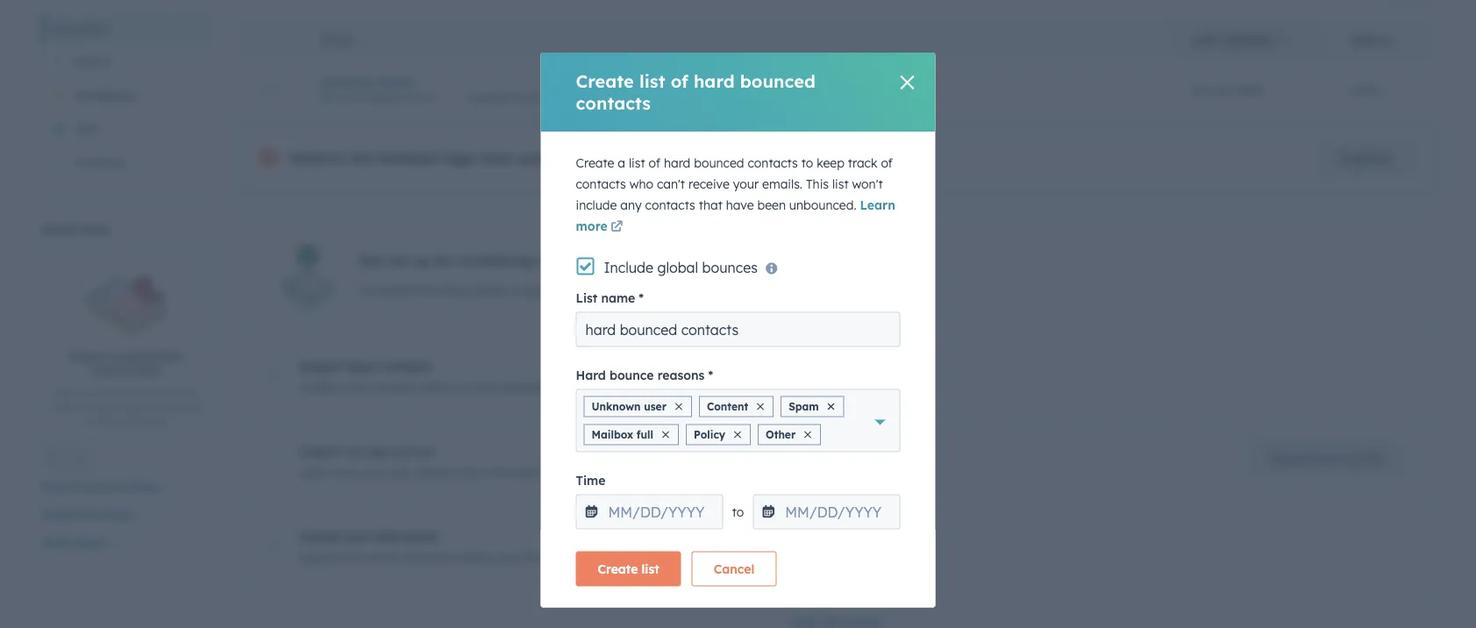 Task type: describe. For each thing, give the bounding box(es) containing it.
more tools button
[[42, 531, 119, 556]]

previous image
[[48, 454, 59, 465]]

contacts up include
[[576, 176, 626, 192]]

import opt-out list
[[1270, 451, 1384, 466]]

this
[[806, 176, 829, 192]]

mailbox full
[[592, 428, 654, 441]]

email for email bounce tools
[[42, 479, 77, 495]]

the down include
[[635, 283, 654, 298]]

updated
[[1222, 35, 1272, 48]]

email bounce tools button
[[42, 475, 171, 500]]

with
[[770, 151, 794, 166]]

sending
[[503, 380, 548, 395]]

unlock premium features with crm suite starter.
[[621, 151, 902, 166]]

oct
[[1192, 83, 1213, 98]]

from right the logo
[[480, 150, 514, 167]]

drafts button
[[42, 46, 211, 79]]

a inside export unsubscribes and bounces export a list of contacts who have unsubscribed or bounced from your emails
[[91, 386, 98, 399]]

bounce for reasons
[[610, 367, 654, 383]]

2 you from the left
[[579, 465, 601, 480]]

import inside button
[[1270, 451, 1314, 466]]

sent | regular email
[[337, 91, 436, 105]]

title button
[[299, 20, 1171, 59]]

press to sort. image
[[357, 34, 363, 46]]

create list button
[[576, 552, 682, 587]]

tools up email list tools popup button
[[129, 479, 159, 495]]

all emails
[[53, 21, 107, 37]]

upgrade
[[1340, 150, 1393, 166]]

list inside create list of hard bounced contacts
[[640, 70, 666, 92]]

any
[[621, 197, 642, 213]]

to left get
[[511, 283, 523, 298]]

steps
[[440, 283, 471, 298]]

Hard bounce reasons field
[[826, 417, 839, 452]]

bounced inside export unsubscribes and bounces export a list of contacts who have unsubscribed or bounced from your emails
[[159, 401, 202, 414]]

exclude
[[629, 465, 673, 480]]

include
[[604, 258, 654, 276]]

create list of hard bounced contacts dialog
[[541, 53, 936, 608]]

of inside import your contacts create a list of subscribers to start sending marketing email to by importing your contacts.
[[372, 380, 384, 395]]

bounces inside create list of hard bounced contacts dialog
[[703, 258, 758, 276]]

create list
[[598, 561, 660, 577]]

more tools
[[42, 536, 107, 551]]

to up user
[[649, 380, 661, 395]]

2 time text field from the left
[[753, 494, 901, 530]]

your down complete
[[347, 359, 376, 374]]

from inside export unsubscribes and bounces export a list of contacts who have unsubscribed or bounced from your emails
[[84, 415, 108, 429]]

bounces inside export unsubscribes and bounces export a list of contacts who have unsubscribed or bounced from your emails
[[116, 364, 162, 378]]

email for email list tools
[[42, 508, 77, 523]]

most
[[571, 283, 600, 298]]

hard inside create list of hard bounced contacts
[[694, 70, 735, 92]]

archived
[[75, 155, 125, 170]]

contacts inside import an opt-out list learn how you can create a list of contacts that you can exclude from receiving emails.
[[498, 465, 549, 480]]

updated 10/20/2023 by funky town
[[466, 91, 645, 105]]

get
[[527, 283, 546, 298]]

scheduled
[[75, 88, 135, 104]]

to inside create a list of hard bounced contacts to keep track of contacts who can't receive your emails. this list won't include any contacts that have been unbounced.
[[802, 155, 814, 171]]

global
[[658, 258, 699, 276]]

all
[[53, 21, 66, 37]]

the inside create your first email explore the email tool and create your first email.
[[346, 550, 364, 565]]

hubspot
[[378, 150, 440, 167]]

email up the tool
[[404, 529, 438, 544]]

for
[[435, 252, 455, 270]]

create list of hard bounced contacts
[[576, 70, 816, 114]]

close image for other
[[805, 431, 812, 438]]

welcome email
[[320, 75, 415, 90]]

learn more link
[[576, 197, 896, 238]]

close image for unknown user
[[676, 403, 683, 410]]

email right regular
[[409, 91, 436, 105]]

spam
[[789, 400, 819, 413]]

link opens in a new window image
[[611, 222, 623, 234]]

learn more
[[576, 197, 896, 234]]

other
[[766, 428, 796, 441]]

complete
[[359, 283, 414, 298]]

remove the hubspot logo from your emails.
[[290, 150, 607, 167]]

last updated button
[[1171, 20, 1329, 59]]

won't
[[852, 176, 883, 192]]

close image for spam
[[828, 403, 835, 410]]

contacts down can't
[[645, 197, 696, 213]]

the right get
[[549, 283, 568, 298]]

email.
[[550, 550, 584, 565]]

below
[[474, 283, 508, 298]]

open
[[1350, 35, 1380, 48]]

1 can from the left
[[387, 465, 409, 480]]

who inside export unsubscribes and bounces export a list of contacts who have unsubscribed or bounced from your emails
[[177, 386, 197, 399]]

tools down email list tools popup button
[[77, 536, 107, 551]]

email bounce tools
[[42, 479, 159, 495]]

a inside create a list of hard bounced contacts to keep track of contacts who can't receive your emails. this list won't include any contacts that have been unbounced.
[[618, 155, 626, 171]]

emails inside all emails 'button'
[[70, 21, 107, 37]]

from inside import an opt-out list learn how you can create a list of contacts that you can exclude from receiving emails.
[[676, 465, 704, 480]]

email inside import your contacts create a list of subscribers to start sending marketing email to by importing your contacts.
[[614, 380, 646, 395]]

receive
[[689, 176, 730, 192]]

create for of
[[576, 70, 634, 92]]

unbounced.
[[790, 197, 857, 213]]

list
[[576, 290, 598, 305]]

start
[[472, 380, 499, 395]]

import for import your contacts
[[299, 359, 344, 374]]

contacts inside export unsubscribes and bounces export a list of contacts who have unsubscribed or bounced from your emails
[[131, 386, 174, 399]]

premium
[[664, 151, 715, 166]]

marketing inside import your contacts create a list of subscribers to start sending marketing email to by importing your contacts.
[[552, 380, 611, 395]]

tools down the archived
[[81, 222, 111, 238]]

a inside import an opt-out list learn how you can create a list of contacts that you can exclude from receiving emails.
[[452, 465, 460, 480]]

list inside import your contacts create a list of subscribers to start sending marketing email to by importing your contacts.
[[352, 380, 369, 395]]

1 you from the left
[[363, 465, 384, 480]]

20,
[[1216, 83, 1234, 98]]

to down receiving
[[732, 504, 744, 519]]

email down global
[[657, 283, 689, 298]]

email list tools button
[[42, 503, 144, 528]]

email left the tool
[[368, 550, 399, 565]]

out inside import opt-out list button
[[1343, 451, 1363, 466]]

full
[[637, 428, 654, 441]]

contacts up been
[[748, 155, 798, 171]]

time
[[576, 473, 606, 488]]

your left email.
[[494, 550, 520, 565]]

up
[[413, 252, 431, 270]]

create your first email explore the email tool and create your first email.
[[299, 529, 584, 565]]

how
[[336, 465, 359, 480]]

your up content
[[743, 380, 768, 395]]

unsubscribed
[[77, 401, 143, 414]]

your down how
[[344, 529, 372, 544]]

oct 20, 2023
[[1192, 83, 1264, 98]]

contacts.
[[772, 380, 825, 395]]

upgrade link
[[1319, 141, 1415, 176]]

include
[[576, 197, 617, 213]]

can't
[[657, 176, 685, 192]]

name
[[601, 290, 636, 305]]

set
[[388, 252, 409, 270]]

remove
[[290, 150, 346, 167]]

subscribers
[[387, 380, 453, 395]]

a inside import your contacts create a list of subscribers to start sending marketing email to by importing your contacts.
[[341, 380, 349, 395]]

updated
[[466, 91, 509, 105]]

to left start
[[457, 380, 469, 395]]

0 vertical spatial emails.
[[556, 150, 607, 167]]

your inside export unsubscribes and bounces export a list of contacts who have unsubscribed or bounced from your emails
[[111, 415, 133, 429]]

welcome email link
[[320, 75, 415, 90]]

create inside button
[[598, 561, 638, 577]]

contacts inside import your contacts create a list of subscribers to start sending marketing email to by importing your contacts.
[[379, 359, 432, 374]]

include global bounces
[[604, 258, 758, 276]]

that inside import an opt-out list learn how you can create a list of contacts that you can exclude from receiving emails.
[[552, 465, 576, 480]]



Task type: vqa. For each thing, say whether or not it's contained in the screenshot.
hard to the right
yes



Task type: locate. For each thing, give the bounding box(es) containing it.
1 horizontal spatial marketing
[[552, 380, 611, 395]]

list inside export unsubscribes and bounces export a list of contacts who have unsubscribed or bounced from your emails
[[101, 386, 115, 399]]

that down receive
[[699, 197, 723, 213]]

link opens in a new window image
[[611, 217, 623, 238]]

opt- inside button
[[1317, 451, 1343, 466]]

1 vertical spatial that
[[552, 465, 576, 480]]

0 horizontal spatial learn
[[299, 465, 332, 480]]

Time text field
[[576, 494, 724, 530], [753, 494, 901, 530]]

time text field down exclude
[[576, 494, 724, 530]]

contacts left time
[[498, 465, 549, 480]]

policy
[[694, 428, 726, 441]]

emails down the or
[[136, 415, 168, 429]]

1 horizontal spatial can
[[604, 465, 625, 480]]

0 vertical spatial bounces
[[703, 258, 758, 276]]

email for email tools
[[42, 222, 77, 238]]

create inside create a list of hard bounced contacts to keep track of contacts who can't receive your emails. this list won't include any contacts that have been unbounced.
[[576, 155, 615, 171]]

0 horizontal spatial marketing
[[460, 252, 533, 270]]

bounce up unknown user
[[610, 367, 654, 383]]

that left time
[[552, 465, 576, 480]]

0 horizontal spatial who
[[177, 386, 197, 399]]

1 horizontal spatial out
[[1343, 451, 1363, 466]]

welcome
[[320, 75, 376, 90]]

unknown user
[[592, 400, 667, 413]]

can right how
[[387, 465, 409, 480]]

close image right full
[[663, 431, 670, 438]]

10/20/2023
[[512, 91, 569, 105]]

user
[[644, 400, 667, 413]]

0 horizontal spatial and
[[91, 364, 112, 378]]

0 vertical spatial create
[[412, 465, 449, 480]]

sent up the archived
[[75, 122, 101, 137]]

next image
[[75, 454, 85, 465]]

2 can from the left
[[604, 465, 625, 480]]

0 horizontal spatial by
[[572, 91, 585, 105]]

100%
[[1350, 83, 1381, 98]]

0 vertical spatial learn
[[860, 197, 896, 213]]

1 horizontal spatial first
[[523, 550, 546, 565]]

of left subscribers at the bottom left of page
[[372, 380, 384, 395]]

bounces down unsubscribes
[[116, 364, 162, 378]]

sent for sent | regular email
[[337, 91, 359, 105]]

have left unsubscribed
[[50, 401, 74, 414]]

create for list
[[576, 155, 615, 171]]

sent left |
[[337, 91, 359, 105]]

scheduled button
[[42, 79, 211, 113]]

emails right all
[[70, 21, 107, 37]]

emails. inside create a list of hard bounced contacts to keep track of contacts who can't receive your emails. this list won't include any contacts that have been unbounced.
[[763, 176, 803, 192]]

0 horizontal spatial sent
[[75, 122, 101, 137]]

hard up can't
[[664, 155, 691, 171]]

0 horizontal spatial that
[[552, 465, 576, 480]]

1 horizontal spatial learn
[[860, 197, 896, 213]]

0 vertical spatial emails
[[70, 21, 107, 37]]

list
[[640, 70, 666, 92], [629, 155, 646, 171], [833, 176, 849, 192], [352, 380, 369, 395], [101, 386, 115, 399], [417, 444, 435, 459], [1366, 451, 1384, 466], [463, 465, 480, 480], [81, 508, 99, 523], [642, 561, 660, 577]]

complete the steps below to get the most from the email tool.
[[359, 283, 717, 298]]

1 vertical spatial bounce
[[81, 479, 126, 495]]

who up any
[[630, 176, 654, 192]]

0 vertical spatial by
[[572, 91, 585, 105]]

1 vertical spatial emails.
[[763, 176, 803, 192]]

0 horizontal spatial create
[[412, 465, 449, 480]]

from right exclude
[[676, 465, 704, 480]]

of inside create list of hard bounced contacts
[[671, 70, 689, 92]]

close image left hard bounce reasons field
[[805, 431, 812, 438]]

regular
[[368, 91, 406, 105]]

of right town
[[671, 70, 689, 92]]

funky
[[587, 91, 617, 105]]

out
[[393, 444, 413, 459], [1343, 451, 1363, 466]]

who
[[630, 176, 654, 192], [177, 386, 197, 399]]

explore
[[299, 550, 342, 565]]

1 vertical spatial hard
[[664, 155, 691, 171]]

time text field down hard bounce reasons field
[[753, 494, 901, 530]]

1 horizontal spatial bounces
[[703, 258, 758, 276]]

a up create your first email explore the email tool and create your first email.
[[452, 465, 460, 480]]

create for can
[[412, 465, 449, 480]]

0 vertical spatial export
[[70, 349, 107, 363]]

import inside import an opt-out list learn how you can create a list of contacts that you can exclude from receiving emails.
[[299, 444, 344, 459]]

2 horizontal spatial close image
[[901, 75, 915, 90]]

import
[[299, 359, 344, 374], [299, 444, 344, 459], [1270, 451, 1314, 466]]

cancel
[[714, 561, 755, 577]]

1 vertical spatial marketing
[[552, 380, 611, 395]]

1 horizontal spatial close image
[[676, 403, 683, 410]]

drafts
[[75, 55, 111, 70]]

open rate button
[[1329, 20, 1434, 59]]

emails. inside import an opt-out list learn how you can create a list of contacts that you can exclude from receiving emails.
[[763, 465, 803, 480]]

bounced inside create list of hard bounced contacts
[[740, 70, 816, 92]]

the right 'explore'
[[346, 550, 364, 565]]

have
[[726, 197, 754, 213], [50, 401, 74, 414]]

marketing
[[460, 252, 533, 270], [552, 380, 611, 395]]

last updated
[[1192, 35, 1272, 48]]

0 horizontal spatial first
[[376, 529, 401, 544]]

press to sort. element
[[357, 34, 363, 49]]

of up can't
[[649, 155, 661, 171]]

close image right user
[[676, 403, 683, 410]]

emails. up been
[[763, 176, 803, 192]]

import opt-out list button
[[1248, 441, 1406, 476]]

close image right policy
[[735, 431, 742, 438]]

your down 10/20/2023
[[519, 150, 552, 167]]

have inside export unsubscribes and bounces export a list of contacts who have unsubscribed or bounced from your emails
[[50, 401, 74, 414]]

bounced
[[740, 70, 816, 92], [694, 155, 745, 171], [159, 401, 202, 414]]

0 vertical spatial marketing
[[460, 252, 533, 270]]

of up unsubscribed
[[118, 386, 128, 399]]

email list tools
[[42, 508, 132, 523]]

create inside import an opt-out list learn how you can create a list of contacts that you can exclude from receiving emails.
[[412, 465, 449, 480]]

who down unsubscribes
[[177, 386, 197, 399]]

close image for policy
[[735, 431, 742, 438]]

1 vertical spatial first
[[523, 550, 546, 565]]

a up unsubscribed
[[91, 386, 98, 399]]

learn down won't
[[860, 197, 896, 213]]

suite
[[828, 151, 857, 166]]

have left been
[[726, 197, 754, 213]]

features
[[719, 151, 766, 166]]

1 horizontal spatial hard
[[694, 70, 735, 92]]

a up any
[[618, 155, 626, 171]]

0 vertical spatial bounced
[[740, 70, 816, 92]]

create inside create your first email explore the email tool and create your first email.
[[299, 529, 340, 544]]

title
[[320, 35, 351, 48]]

create
[[412, 465, 449, 480], [454, 550, 491, 565]]

bounced up receive
[[694, 155, 745, 171]]

0 horizontal spatial time text field
[[576, 494, 724, 530]]

contacts up subscribers at the bottom left of page
[[379, 359, 432, 374]]

sent button
[[42, 113, 211, 146]]

email up regular
[[380, 75, 415, 90]]

1 horizontal spatial sent
[[337, 91, 359, 105]]

bounced right the or
[[159, 401, 202, 414]]

create a list of hard bounced contacts to keep track of contacts who can't receive your emails. this list won't include any contacts that have been unbounced.
[[576, 155, 893, 213]]

0 horizontal spatial bounces
[[116, 364, 162, 378]]

by
[[572, 91, 585, 105], [665, 380, 679, 395]]

email up unknown user
[[614, 380, 646, 395]]

1 vertical spatial and
[[428, 550, 451, 565]]

0 vertical spatial who
[[630, 176, 654, 192]]

receiving
[[707, 465, 759, 480]]

0 horizontal spatial close image
[[663, 431, 670, 438]]

close image right spam
[[828, 403, 835, 410]]

or
[[146, 401, 156, 414]]

0 horizontal spatial have
[[50, 401, 74, 414]]

0 horizontal spatial opt-
[[367, 444, 393, 459]]

that inside create a list of hard bounced contacts to keep track of contacts who can't receive your emails. this list won't include any contacts that have been unbounced.
[[699, 197, 723, 213]]

tool
[[403, 550, 425, 565]]

0 vertical spatial have
[[726, 197, 754, 213]]

bounces
[[703, 258, 758, 276], [116, 364, 162, 378]]

mailbox
[[592, 428, 634, 441]]

0 horizontal spatial you
[[363, 465, 384, 480]]

bounce inside dialog
[[610, 367, 654, 383]]

bounce inside popup button
[[81, 479, 126, 495]]

tools down email bounce tools popup button
[[103, 508, 132, 523]]

have inside create a list of hard bounced contacts to keep track of contacts who can't receive your emails. this list won't include any contacts that have been unbounced.
[[726, 197, 754, 213]]

by left funky
[[572, 91, 585, 105]]

sent inside button
[[75, 122, 101, 137]]

of down start
[[483, 465, 495, 480]]

out inside import an opt-out list learn how you can create a list of contacts that you can exclude from receiving emails.
[[393, 444, 413, 459]]

of right the track
[[881, 155, 893, 171]]

can
[[387, 465, 409, 480], [604, 465, 625, 480]]

you
[[363, 465, 384, 480], [579, 465, 601, 480]]

1 vertical spatial create
[[454, 550, 491, 565]]

1 vertical spatial export
[[55, 386, 88, 399]]

learn left how
[[299, 465, 332, 480]]

1 vertical spatial by
[[665, 380, 679, 395]]

bounced down title 'button'
[[740, 70, 816, 92]]

can left exclude
[[604, 465, 625, 480]]

Search for emails search field
[[239, 0, 462, 2]]

your down unsubscribed
[[111, 415, 133, 429]]

1 horizontal spatial by
[[665, 380, 679, 395]]

hard inside create a list of hard bounced contacts to keep track of contacts who can't receive your emails. this list won't include any contacts that have been unbounced.
[[664, 155, 691, 171]]

get set up for marketing email
[[359, 252, 576, 270]]

create
[[576, 70, 634, 92], [576, 155, 615, 171], [299, 380, 338, 395], [299, 529, 340, 544], [598, 561, 638, 577]]

2 vertical spatial close image
[[663, 431, 670, 438]]

bounce
[[610, 367, 654, 383], [81, 479, 126, 495]]

0 vertical spatial hard
[[694, 70, 735, 92]]

bounce up email list tools popup button
[[81, 479, 126, 495]]

town
[[620, 91, 645, 105]]

1 horizontal spatial opt-
[[1317, 451, 1343, 466]]

from down include
[[604, 283, 632, 298]]

0 vertical spatial sent
[[337, 91, 359, 105]]

email down the archived
[[42, 222, 77, 238]]

list name
[[576, 290, 636, 305]]

1 horizontal spatial bounce
[[610, 367, 654, 383]]

archived button
[[42, 146, 211, 179]]

learn inside learn more
[[860, 197, 896, 213]]

descending sort. press to sort ascending. image
[[1278, 34, 1285, 46]]

2023
[[1237, 83, 1264, 98]]

1 vertical spatial have
[[50, 401, 74, 414]]

and inside export unsubscribes and bounces export a list of contacts who have unsubscribed or bounced from your emails
[[91, 364, 112, 378]]

0 vertical spatial and
[[91, 364, 112, 378]]

hard down title 'button'
[[694, 70, 735, 92]]

1 horizontal spatial have
[[726, 197, 754, 213]]

marketing up unknown
[[552, 380, 611, 395]]

create for first
[[299, 529, 340, 544]]

tool.
[[692, 283, 717, 298]]

0 vertical spatial close image
[[901, 75, 915, 90]]

unknown
[[592, 400, 641, 413]]

close image
[[757, 403, 764, 410], [828, 403, 835, 410], [735, 431, 742, 438], [805, 431, 812, 438]]

0 vertical spatial bounce
[[610, 367, 654, 383]]

1 horizontal spatial that
[[699, 197, 723, 213]]

rate
[[1383, 35, 1410, 48]]

0 horizontal spatial emails
[[70, 21, 107, 37]]

email tools
[[42, 222, 111, 238]]

1 vertical spatial close image
[[676, 403, 683, 410]]

create inside import your contacts create a list of subscribers to start sending marketing email to by importing your contacts.
[[299, 380, 338, 395]]

sent for sent
[[75, 122, 101, 137]]

track
[[848, 155, 878, 171]]

and inside create your first email explore the email tool and create your first email.
[[428, 550, 451, 565]]

1 horizontal spatial and
[[428, 550, 451, 565]]

importing
[[682, 380, 739, 395]]

0 horizontal spatial out
[[393, 444, 413, 459]]

1 vertical spatial who
[[177, 386, 197, 399]]

2 vertical spatial emails.
[[763, 465, 803, 480]]

1 time text field from the left
[[576, 494, 724, 530]]

emails
[[70, 21, 107, 37], [136, 415, 168, 429]]

import your contacts create a list of subscribers to start sending marketing email to by importing your contacts.
[[299, 359, 825, 395]]

contacts up unlock
[[576, 92, 651, 114]]

hard
[[694, 70, 735, 92], [664, 155, 691, 171]]

and right the tool
[[428, 550, 451, 565]]

opt- inside import an opt-out list learn how you can create a list of contacts that you can exclude from receiving emails.
[[367, 444, 393, 459]]

from down unsubscribed
[[84, 415, 108, 429]]

more
[[42, 536, 73, 551]]

bounces up tool.
[[703, 258, 758, 276]]

0 vertical spatial that
[[699, 197, 723, 213]]

1 vertical spatial emails
[[136, 415, 168, 429]]

List name text field
[[576, 312, 901, 347]]

create inside create list of hard bounced contacts
[[576, 70, 634, 92]]

an
[[347, 444, 363, 459]]

a
[[618, 155, 626, 171], [341, 380, 349, 395], [91, 386, 98, 399], [452, 465, 460, 480]]

1 vertical spatial bounces
[[116, 364, 162, 378]]

bounced inside create a list of hard bounced contacts to keep track of contacts who can't receive your emails. this list won't include any contacts that have been unbounced.
[[694, 155, 745, 171]]

1 horizontal spatial emails
[[136, 415, 168, 429]]

descending sort. press to sort ascending. element
[[1278, 34, 1285, 49]]

email up more
[[42, 508, 77, 523]]

1 horizontal spatial you
[[579, 465, 601, 480]]

1 horizontal spatial create
[[454, 550, 491, 565]]

close image up starter.
[[901, 75, 915, 90]]

1 vertical spatial learn
[[299, 465, 332, 480]]

from
[[480, 150, 514, 167], [604, 283, 632, 298], [84, 415, 108, 429], [676, 465, 704, 480]]

list inside popup button
[[81, 508, 99, 523]]

the left steps
[[418, 283, 436, 298]]

a up an
[[341, 380, 349, 395]]

import for import an opt-out list
[[299, 444, 344, 459]]

to
[[802, 155, 814, 171], [511, 283, 523, 298], [457, 380, 469, 395], [649, 380, 661, 395], [732, 504, 744, 519]]

email up complete the steps below to get the most from the email tool.
[[537, 252, 576, 270]]

unlock
[[621, 151, 660, 166]]

the right remove
[[351, 150, 373, 167]]

by up user
[[665, 380, 679, 395]]

import an opt-out list learn how you can create a list of contacts that you can exclude from receiving emails.
[[299, 444, 803, 480]]

close image for mailbox full
[[663, 431, 670, 438]]

email down previous icon
[[42, 479, 77, 495]]

export unsubscribes and bounces export a list of contacts who have unsubscribed or bounced from your emails
[[50, 349, 202, 429]]

marketing up "below"
[[460, 252, 533, 270]]

emails. up include
[[556, 150, 607, 167]]

logo
[[444, 150, 476, 167]]

close image
[[901, 75, 915, 90], [676, 403, 683, 410], [663, 431, 670, 438]]

0 horizontal spatial bounce
[[81, 479, 126, 495]]

by inside import your contacts create a list of subscribers to start sending marketing email to by importing your contacts.
[[665, 380, 679, 395]]

contacts inside create list of hard bounced contacts
[[576, 92, 651, 114]]

hard
[[576, 367, 606, 383]]

0 horizontal spatial hard
[[664, 155, 691, 171]]

of
[[671, 70, 689, 92], [649, 155, 661, 171], [881, 155, 893, 171], [372, 380, 384, 395], [118, 386, 128, 399], [483, 465, 495, 480]]

create right the tool
[[454, 550, 491, 565]]

contacts up the or
[[131, 386, 174, 399]]

your inside create a list of hard bounced contacts to keep track of contacts who can't receive your emails. this list won't include any contacts that have been unbounced.
[[733, 176, 759, 192]]

you right how
[[363, 465, 384, 480]]

2 vertical spatial bounced
[[159, 401, 202, 414]]

of inside export unsubscribes and bounces export a list of contacts who have unsubscribed or bounced from your emails
[[118, 386, 128, 399]]

1 vertical spatial bounced
[[694, 155, 745, 171]]

close image right content
[[757, 403, 764, 410]]

create for and
[[454, 550, 491, 565]]

of inside import an opt-out list learn how you can create a list of contacts that you can exclude from receiving emails.
[[483, 465, 495, 480]]

1 horizontal spatial time text field
[[753, 494, 901, 530]]

emails. down other
[[763, 465, 803, 480]]

0 horizontal spatial can
[[387, 465, 409, 480]]

1 vertical spatial sent
[[75, 122, 101, 137]]

1 horizontal spatial who
[[630, 176, 654, 192]]

create up create your first email explore the email tool and create your first email.
[[412, 465, 449, 480]]

learn
[[860, 197, 896, 213], [299, 465, 332, 480]]

create inside create your first email explore the email tool and create your first email.
[[454, 550, 491, 565]]

contacts
[[576, 92, 651, 114], [748, 155, 798, 171], [576, 176, 626, 192], [645, 197, 696, 213], [379, 359, 432, 374], [131, 386, 174, 399], [498, 465, 549, 480]]

import inside import your contacts create a list of subscribers to start sending marketing email to by importing your contacts.
[[299, 359, 344, 374]]

you down mailbox
[[579, 465, 601, 480]]

open rate
[[1350, 35, 1410, 48]]

emails inside export unsubscribes and bounces export a list of contacts who have unsubscribed or bounced from your emails
[[136, 415, 168, 429]]

reasons
[[658, 367, 705, 383]]

your down features
[[733, 176, 759, 192]]

who inside create a list of hard bounced contacts to keep track of contacts who can't receive your emails. this list won't include any contacts that have been unbounced.
[[630, 176, 654, 192]]

to left keep
[[802, 155, 814, 171]]

0 vertical spatial first
[[376, 529, 401, 544]]

tools
[[81, 222, 111, 238], [129, 479, 159, 495], [103, 508, 132, 523], [77, 536, 107, 551]]

more
[[576, 218, 608, 234]]

close image for content
[[757, 403, 764, 410]]

learn inside import an opt-out list learn how you can create a list of contacts that you can exclude from receiving emails.
[[299, 465, 332, 480]]

and up unsubscribed
[[91, 364, 112, 378]]

bounce for tools
[[81, 479, 126, 495]]



